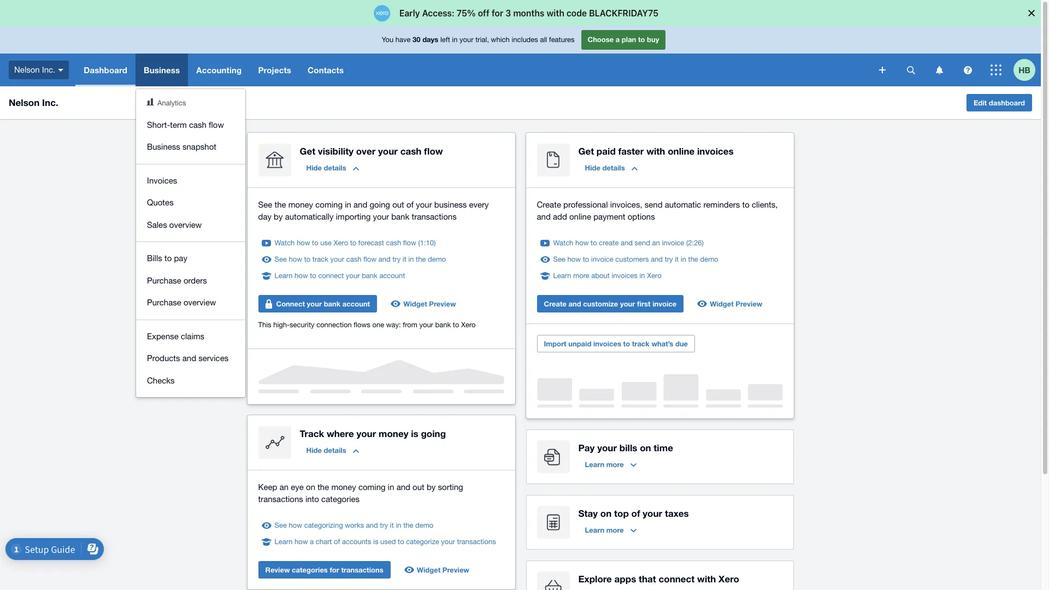 Task type: describe. For each thing, give the bounding box(es) containing it.
your left business
[[416, 200, 432, 209]]

see how categorizing works and try it in the demo link
[[275, 520, 433, 531]]

more inside learn more about invoices in xero link
[[573, 272, 589, 280]]

your right importing
[[373, 212, 389, 221]]

flows
[[354, 321, 370, 329]]

learn more button for your
[[578, 456, 643, 473]]

purchase overview
[[147, 298, 216, 307]]

bank inside see the money coming in and going out of your business every day by automatically importing your bank transactions
[[391, 212, 409, 221]]

by inside the keep an eye on the money coming in and out by sorting transactions into categories
[[427, 482, 436, 492]]

invoices,
[[610, 200, 642, 209]]

visibility
[[318, 145, 353, 157]]

your right over in the top left of the page
[[378, 145, 398, 157]]

your inside "you have 30 days left in your trial, which includes all features"
[[460, 36, 473, 44]]

pay your bills on time
[[578, 442, 673, 453]]

overview for sales overview
[[169, 220, 202, 229]]

to right used
[[398, 538, 404, 546]]

your inside "create and customize your first invoice" button
[[620, 299, 635, 308]]

add
[[553, 212, 567, 221]]

watch for get paid faster with online invoices
[[553, 239, 573, 247]]

products
[[147, 354, 180, 363]]

learn more about invoices in xero
[[553, 272, 661, 280]]

how for use
[[297, 239, 310, 247]]

connection
[[316, 321, 352, 329]]

hide details for paid
[[585, 163, 625, 172]]

1 vertical spatial a
[[310, 538, 314, 546]]

bills to pay link
[[136, 248, 245, 270]]

the down (2:26)
[[688, 255, 698, 263]]

edit
[[974, 98, 987, 107]]

widget for invoices
[[710, 299, 734, 308]]

learn more for your
[[585, 460, 624, 469]]

learn how a chart of accounts is used to categorize your transactions link
[[275, 537, 496, 547]]

for
[[330, 565, 339, 574]]

cash down watch how to use xero to forecast cash flow (1:10) link
[[346, 255, 361, 263]]

track where your money is going
[[300, 428, 446, 439]]

2 vertical spatial of
[[334, 538, 340, 546]]

short-
[[147, 120, 170, 129]]

connect for your
[[318, 272, 344, 280]]

learn more about invoices in xero link
[[553, 270, 661, 281]]

coming inside the keep an eye on the money coming in and out by sorting transactions into categories
[[358, 482, 386, 492]]

import unpaid invoices to track what's due button
[[537, 335, 695, 352]]

banking icon image
[[258, 144, 291, 176]]

learn for bank
[[275, 272, 293, 280]]

review categories for transactions button
[[258, 561, 390, 579]]

how for track
[[289, 255, 302, 263]]

your inside learn how a chart of accounts is used to categorize your transactions link
[[441, 538, 455, 546]]

inc. inside popup button
[[42, 65, 55, 74]]

to up see how to track your cash flow and try it in the demo
[[350, 239, 356, 247]]

invoices
[[147, 176, 177, 185]]

the down the (1:10)
[[416, 255, 426, 263]]

an inside watch how to create and send an invoice (2:26) link
[[652, 239, 660, 247]]

send inside create professional invoices, send automatic reminders to clients, and add online payment options
[[645, 200, 662, 209]]

an inside the keep an eye on the money coming in and out by sorting transactions into categories
[[280, 482, 289, 492]]

0 vertical spatial account
[[379, 272, 405, 280]]

and inside the keep an eye on the money coming in and out by sorting transactions into categories
[[396, 482, 410, 492]]

watch how to use xero to forecast cash flow (1:10)
[[275, 239, 436, 247]]

eye
[[291, 482, 304, 492]]

1 vertical spatial inc.
[[42, 97, 58, 108]]

invoices inside button
[[593, 339, 621, 348]]

your right the pay at right bottom
[[597, 442, 617, 453]]

sales
[[147, 220, 167, 229]]

see for see how to invoice customers and try it in the demo
[[553, 255, 565, 263]]

preview for get visibility over your cash flow
[[429, 299, 456, 308]]

hide details button for visibility
[[300, 159, 365, 176]]

quotes link
[[136, 192, 245, 214]]

0 vertical spatial invoice
[[662, 239, 684, 247]]

how for chart
[[295, 538, 308, 546]]

see how to invoice customers and try it in the demo link
[[553, 254, 718, 265]]

(2:26)
[[686, 239, 704, 247]]

sorting
[[438, 482, 463, 492]]

transactions right the categorize
[[457, 538, 496, 546]]

demo down the (1:10)
[[428, 255, 446, 263]]

checks
[[147, 376, 175, 385]]

in inside see the money coming in and going out of your business every day by automatically importing your bank transactions
[[345, 200, 351, 209]]

clients,
[[752, 200, 778, 209]]

what's
[[651, 339, 673, 348]]

xero inside watch how to use xero to forecast cash flow (1:10) link
[[334, 239, 348, 247]]

create
[[599, 239, 619, 247]]

expense claims link
[[136, 325, 245, 347]]

and inside button
[[569, 299, 581, 308]]

invoices link
[[136, 170, 245, 192]]

watch for get visibility over your cash flow
[[275, 239, 295, 247]]

learn more for on
[[585, 526, 624, 534]]

your right where
[[356, 428, 376, 439]]

and right customers on the right
[[651, 255, 663, 263]]

and up customers on the right
[[621, 239, 633, 247]]

get for get visibility over your cash flow
[[300, 145, 315, 157]]

expense claims
[[147, 331, 204, 341]]

preview for get paid faster with online invoices
[[736, 299, 762, 308]]

in inside see how categorizing works and try it in the demo link
[[396, 521, 401, 529]]

cash right forecast at the top left
[[386, 239, 401, 247]]

security
[[290, 321, 314, 329]]

this high-security connection flows one way: from your bank to xero
[[258, 321, 476, 329]]

your inside connect your bank account button
[[307, 299, 322, 308]]

watch how to use xero to forecast cash flow (1:10) link
[[275, 238, 436, 249]]

plan
[[622, 35, 636, 44]]

business snapshot
[[147, 142, 216, 151]]

connect
[[276, 299, 305, 308]]

import
[[544, 339, 566, 348]]

where
[[327, 428, 354, 439]]

see the money coming in and going out of your business every day by automatically importing your bank transactions
[[258, 200, 489, 221]]

buy
[[647, 35, 659, 44]]

orders
[[184, 276, 207, 285]]

your inside learn how to connect your bank account link
[[346, 272, 360, 280]]

payment
[[593, 212, 625, 221]]

transactions inside the keep an eye on the money coming in and out by sorting transactions into categories
[[258, 494, 303, 504]]

learn for xero
[[553, 272, 571, 280]]

see for see how to track your cash flow and try it in the demo
[[275, 255, 287, 263]]

you
[[382, 36, 393, 44]]

navigation containing dashboard
[[76, 54, 871, 397]]

nelson inc. button
[[0, 54, 76, 86]]

in inside "you have 30 days left in your trial, which includes all features"
[[452, 36, 458, 44]]

1 vertical spatial invoices
[[612, 272, 638, 280]]

nelson inside popup button
[[14, 65, 40, 74]]

the inside see the money coming in and going out of your business every day by automatically importing your bank transactions
[[275, 200, 286, 209]]

to right from
[[453, 321, 459, 329]]

see how to invoice customers and try it in the demo
[[553, 255, 718, 263]]

your left 'taxes'
[[643, 508, 662, 519]]

learn how to connect your bank account
[[275, 272, 405, 280]]

invoice inside button
[[652, 299, 677, 308]]

hide details for where
[[306, 446, 346, 455]]

cash right over in the top left of the page
[[400, 145, 421, 157]]

1 vertical spatial invoice
[[591, 255, 613, 263]]

create for create and customize your first invoice
[[544, 299, 567, 308]]

customers
[[615, 255, 649, 263]]

get for get paid faster with online invoices
[[578, 145, 594, 157]]

edit dashboard button
[[966, 94, 1032, 111]]

taxes icon image
[[537, 506, 570, 539]]

import unpaid invoices to track what's due
[[544, 339, 688, 348]]

choose a plan to buy
[[588, 35, 659, 44]]

claims
[[181, 331, 204, 341]]

hide for where
[[306, 446, 322, 455]]

1 horizontal spatial a
[[616, 35, 620, 44]]

add-ons icon image
[[537, 572, 570, 590]]

widget preview for flow
[[403, 299, 456, 308]]

1 horizontal spatial going
[[421, 428, 446, 439]]

out inside see the money coming in and going out of your business every day by automatically importing your bank transactions
[[392, 200, 404, 209]]

professional
[[563, 200, 608, 209]]

short-term cash flow link
[[136, 114, 245, 136]]

bank inside connect your bank account button
[[324, 299, 341, 308]]

way:
[[386, 321, 401, 329]]

quotes
[[147, 198, 174, 207]]

used
[[380, 538, 396, 546]]

watch how to create and send an invoice (2:26) link
[[553, 238, 704, 249]]

have
[[395, 36, 411, 44]]

bills
[[619, 442, 637, 453]]

due
[[675, 339, 688, 348]]

importing
[[336, 212, 371, 221]]

(1:10)
[[418, 239, 436, 247]]

nelson inc. inside popup button
[[14, 65, 55, 74]]

dashboard
[[989, 98, 1025, 107]]

business for business
[[144, 65, 180, 75]]

options
[[628, 212, 655, 221]]

money inside see the money coming in and going out of your business every day by automatically importing your bank transactions
[[288, 200, 313, 209]]

hide details for visibility
[[306, 163, 346, 172]]

0 vertical spatial is
[[411, 428, 418, 439]]

features
[[549, 36, 575, 44]]

your inside see how to track your cash flow and try it in the demo link
[[330, 255, 344, 263]]

to up learn more about invoices in xero
[[583, 255, 589, 263]]

more for your
[[606, 460, 624, 469]]

demo up the categorize
[[415, 521, 433, 529]]

online inside create professional invoices, send automatic reminders to clients, and add online payment options
[[569, 212, 591, 221]]

keep an eye on the money coming in and out by sorting transactions into categories
[[258, 482, 463, 504]]

the up the categorize
[[403, 521, 413, 529]]

review
[[265, 565, 290, 574]]

1 horizontal spatial online
[[668, 145, 695, 157]]

0 vertical spatial invoices
[[697, 145, 734, 157]]

how for connect
[[295, 272, 308, 280]]

forecast
[[358, 239, 384, 247]]



Task type: vqa. For each thing, say whether or not it's contained in the screenshot.
THE 'ACTIONS MENU' icon
no



Task type: locate. For each thing, give the bounding box(es) containing it.
of left business
[[406, 200, 414, 209]]

bank up connection
[[324, 299, 341, 308]]

2 horizontal spatial on
[[640, 442, 651, 453]]

get left visibility
[[300, 145, 315, 157]]

overview for purchase overview
[[184, 298, 216, 307]]

transactions inside button
[[341, 565, 383, 574]]

see how to track your cash flow and try it in the demo
[[275, 255, 446, 263]]

0 horizontal spatial an
[[280, 482, 289, 492]]

invoices down customers on the right
[[612, 272, 638, 280]]

business button
[[136, 54, 188, 86]]

categorizing
[[304, 521, 343, 529]]

learn more
[[585, 460, 624, 469], [585, 526, 624, 534]]

your right the categorize
[[441, 538, 455, 546]]

send up the options
[[645, 200, 662, 209]]

your left first
[[620, 299, 635, 308]]

see for see how categorizing works and try it in the demo
[[275, 521, 287, 529]]

paid
[[597, 145, 616, 157]]

on right bills
[[640, 442, 651, 453]]

hide details button for paid
[[578, 159, 644, 176]]

1 vertical spatial nelson
[[9, 97, 40, 108]]

your left the trial,
[[460, 36, 473, 44]]

an
[[652, 239, 660, 247], [280, 482, 289, 492]]

invoice right first
[[652, 299, 677, 308]]

0 vertical spatial of
[[406, 200, 414, 209]]

1 vertical spatial an
[[280, 482, 289, 492]]

out left sorting
[[413, 482, 424, 492]]

products and services
[[147, 354, 228, 363]]

details for where
[[324, 446, 346, 455]]

1 watch from the left
[[275, 239, 295, 247]]

purchase orders
[[147, 276, 207, 285]]

hide details down paid
[[585, 163, 625, 172]]

demo down (2:26)
[[700, 255, 718, 263]]

1 vertical spatial account
[[343, 299, 370, 308]]

learn more down stay at right
[[585, 526, 624, 534]]

all
[[540, 36, 547, 44]]

2 vertical spatial invoice
[[652, 299, 677, 308]]

flow inside group
[[209, 120, 224, 129]]

0 vertical spatial money
[[288, 200, 313, 209]]

money inside the keep an eye on the money coming in and out by sorting transactions into categories
[[331, 482, 356, 492]]

how for works
[[289, 521, 302, 529]]

1 horizontal spatial track
[[632, 339, 650, 348]]

1 vertical spatial more
[[606, 460, 624, 469]]

0 horizontal spatial it
[[390, 521, 394, 529]]

details for visibility
[[324, 163, 346, 172]]

1 vertical spatial track
[[632, 339, 650, 348]]

details down visibility
[[324, 163, 346, 172]]

2 learn more from the top
[[585, 526, 624, 534]]

on
[[640, 442, 651, 453], [306, 482, 315, 492], [600, 508, 612, 519]]

purchase for purchase overview
[[147, 298, 181, 307]]

in inside see how to track your cash flow and try it in the demo link
[[408, 255, 414, 263]]

0 vertical spatial coming
[[315, 200, 343, 209]]

get paid faster with online invoices
[[578, 145, 734, 157]]

online
[[668, 145, 695, 157], [569, 212, 591, 221]]

0 horizontal spatial watch
[[275, 239, 295, 247]]

0 horizontal spatial on
[[306, 482, 315, 492]]

how inside see how to invoice customers and try it in the demo link
[[567, 255, 581, 263]]

in
[[452, 36, 458, 44], [345, 200, 351, 209], [408, 255, 414, 263], [681, 255, 686, 263], [640, 272, 645, 280], [388, 482, 394, 492], [396, 521, 401, 529]]

0 vertical spatial nelson
[[14, 65, 40, 74]]

from
[[403, 321, 417, 329]]

1 vertical spatial is
[[373, 538, 378, 546]]

hide details button down visibility
[[300, 159, 365, 176]]

1 horizontal spatial coming
[[358, 482, 386, 492]]

and left customize
[[569, 299, 581, 308]]

group inside navigation
[[136, 89, 245, 397]]

purchase inside 'link'
[[147, 298, 181, 307]]

1 vertical spatial by
[[427, 482, 436, 492]]

details
[[324, 163, 346, 172], [602, 163, 625, 172], [324, 446, 346, 455]]

create for create professional invoices, send automatic reminders to clients, and add online payment options
[[537, 200, 561, 209]]

a left the chart
[[310, 538, 314, 546]]

learn up connect at the bottom
[[275, 272, 293, 280]]

categories inside button
[[292, 565, 328, 574]]

more
[[573, 272, 589, 280], [606, 460, 624, 469], [606, 526, 624, 534]]

trial,
[[475, 36, 489, 44]]

0 horizontal spatial track
[[312, 255, 328, 263]]

2 vertical spatial invoices
[[593, 339, 621, 348]]

widget preview button for invoices
[[692, 295, 769, 313]]

0 horizontal spatial of
[[334, 538, 340, 546]]

bills icon image
[[537, 440, 570, 473]]

0 vertical spatial learn more button
[[578, 456, 643, 473]]

0 vertical spatial an
[[652, 239, 660, 247]]

going inside see the money coming in and going out of your business every day by automatically importing your bank transactions
[[370, 200, 390, 209]]

the inside the keep an eye on the money coming in and out by sorting transactions into categories
[[318, 482, 329, 492]]

accounts
[[342, 538, 371, 546]]

and
[[354, 200, 367, 209], [537, 212, 551, 221], [621, 239, 633, 247], [378, 255, 390, 263], [651, 255, 663, 263], [569, 299, 581, 308], [182, 354, 196, 363], [396, 482, 410, 492], [366, 521, 378, 529]]

with
[[646, 145, 665, 157], [697, 573, 716, 585]]

apps
[[614, 573, 636, 585]]

how for invoice
[[567, 255, 581, 263]]

list box
[[136, 89, 245, 397]]

list box containing short-term cash flow
[[136, 89, 245, 397]]

how inside see how to track your cash flow and try it in the demo link
[[289, 255, 302, 263]]

on for time
[[640, 442, 651, 453]]

it right customers on the right
[[675, 255, 679, 263]]

2 watch from the left
[[553, 239, 573, 247]]

0 vertical spatial track
[[312, 255, 328, 263]]

in inside the keep an eye on the money coming in and out by sorting transactions into categories
[[388, 482, 394, 492]]

how inside learn how a chart of accounts is used to categorize your transactions link
[[295, 538, 308, 546]]

0 vertical spatial send
[[645, 200, 662, 209]]

business
[[144, 65, 180, 75], [147, 142, 180, 151]]

to left what's
[[623, 339, 630, 348]]

invoices preview bar graph image
[[537, 374, 783, 408]]

1 vertical spatial connect
[[659, 573, 695, 585]]

see how to track your cash flow and try it in the demo link
[[275, 254, 446, 265]]

connect
[[318, 272, 344, 280], [659, 573, 695, 585]]

how for create
[[575, 239, 589, 247]]

purchase overview link
[[136, 292, 245, 314]]

bank
[[391, 212, 409, 221], [362, 272, 377, 280], [324, 299, 341, 308], [435, 321, 451, 329]]

and inside see the money coming in and going out of your business every day by automatically importing your bank transactions
[[354, 200, 367, 209]]

learn how a chart of accounts is used to categorize your transactions
[[275, 538, 496, 546]]

0 vertical spatial purchase
[[147, 276, 181, 285]]

see inside see the money coming in and going out of your business every day by automatically importing your bank transactions
[[258, 200, 272, 209]]

learn more down the pay at right bottom
[[585, 460, 624, 469]]

customize
[[583, 299, 618, 308]]

invoices up reminders
[[697, 145, 734, 157]]

0 horizontal spatial try
[[380, 521, 388, 529]]

invoice
[[662, 239, 684, 247], [591, 255, 613, 263], [652, 299, 677, 308]]

2 horizontal spatial money
[[379, 428, 408, 439]]

to inside create professional invoices, send automatic reminders to clients, and add online payment options
[[742, 200, 749, 209]]

an up see how to invoice customers and try it in the demo
[[652, 239, 660, 247]]

1 horizontal spatial it
[[403, 255, 406, 263]]

0 vertical spatial online
[[668, 145, 695, 157]]

you have 30 days left in your trial, which includes all features
[[382, 35, 575, 44]]

0 horizontal spatial by
[[274, 212, 283, 221]]

get visibility over your cash flow
[[300, 145, 443, 157]]

how inside learn how to connect your bank account link
[[295, 272, 308, 280]]

svg image inside nelson inc. popup button
[[58, 69, 64, 71]]

business for business snapshot
[[147, 142, 180, 151]]

over
[[356, 145, 376, 157]]

0 vertical spatial learn more
[[585, 460, 624, 469]]

invoices icon image
[[537, 144, 570, 176]]

projects button
[[250, 54, 299, 86]]

1 vertical spatial business
[[147, 142, 180, 151]]

0 horizontal spatial money
[[288, 200, 313, 209]]

to inside group
[[164, 254, 172, 263]]

accounting
[[196, 65, 242, 75]]

0 vertical spatial create
[[537, 200, 561, 209]]

hide details down visibility
[[306, 163, 346, 172]]

hide details button for where
[[300, 441, 365, 459]]

transactions inside see the money coming in and going out of your business every day by automatically importing your bank transactions
[[412, 212, 457, 221]]

to left buy
[[638, 35, 645, 44]]

to inside button
[[623, 339, 630, 348]]

coming inside see the money coming in and going out of your business every day by automatically importing your bank transactions
[[315, 200, 343, 209]]

1 horizontal spatial of
[[406, 200, 414, 209]]

online down professional
[[569, 212, 591, 221]]

money right where
[[379, 428, 408, 439]]

more for on
[[606, 526, 624, 534]]

invoices right unpaid
[[593, 339, 621, 348]]

track down use
[[312, 255, 328, 263]]

1 vertical spatial going
[[421, 428, 446, 439]]

2 horizontal spatial it
[[675, 255, 679, 263]]

group
[[136, 89, 245, 397]]

1 svg image from the left
[[907, 66, 915, 74]]

0 vertical spatial overview
[[169, 220, 202, 229]]

unpaid
[[568, 339, 591, 348]]

online right faster
[[668, 145, 695, 157]]

0 horizontal spatial svg image
[[907, 66, 915, 74]]

0 vertical spatial on
[[640, 442, 651, 453]]

1 vertical spatial learn more
[[585, 526, 624, 534]]

track inside button
[[632, 339, 650, 348]]

accounting button
[[188, 54, 250, 86]]

flow
[[209, 120, 224, 129], [424, 145, 443, 157], [403, 239, 416, 247], [363, 255, 376, 263]]

svg image
[[991, 64, 1002, 75], [936, 66, 943, 74], [879, 67, 886, 73], [58, 69, 64, 71]]

review categories for transactions
[[265, 565, 383, 574]]

more left about
[[573, 272, 589, 280]]

stay on top of your taxes
[[578, 508, 689, 519]]

svg image
[[907, 66, 915, 74], [964, 66, 972, 74]]

your right from
[[419, 321, 433, 329]]

banking preview line graph image
[[258, 360, 504, 393]]

2 horizontal spatial of
[[631, 508, 640, 519]]

to left use
[[312, 239, 318, 247]]

to left clients,
[[742, 200, 749, 209]]

and inside create professional invoices, send automatic reminders to clients, and add online payment options
[[537, 212, 551, 221]]

0 horizontal spatial account
[[343, 299, 370, 308]]

send up see how to invoice customers and try it in the demo
[[635, 239, 650, 247]]

and down forecast at the top left
[[378, 255, 390, 263]]

learn more button for on
[[578, 521, 643, 539]]

1 learn more from the top
[[585, 460, 624, 469]]

by right day
[[274, 212, 283, 221]]

bank inside learn how to connect your bank account link
[[362, 272, 377, 280]]

xero inside learn more about invoices in xero link
[[647, 272, 661, 280]]

create
[[537, 200, 561, 209], [544, 299, 567, 308]]

bank down see how to track your cash flow and try it in the demo link
[[362, 272, 377, 280]]

1 horizontal spatial try
[[392, 255, 401, 263]]

this
[[258, 321, 271, 329]]

hb button
[[1014, 54, 1041, 86]]

1 vertical spatial learn more button
[[578, 521, 643, 539]]

1 horizontal spatial out
[[413, 482, 424, 492]]

0 horizontal spatial get
[[300, 145, 315, 157]]

of right the chart
[[334, 538, 340, 546]]

that
[[639, 573, 656, 585]]

see for see the money coming in and going out of your business every day by automatically importing your bank transactions
[[258, 200, 272, 209]]

in inside see how to invoice customers and try it in the demo link
[[681, 255, 686, 263]]

watch down automatically
[[275, 239, 295, 247]]

2 vertical spatial on
[[600, 508, 612, 519]]

transactions down keep
[[258, 494, 303, 504]]

inc.
[[42, 65, 55, 74], [42, 97, 58, 108]]

and left sorting
[[396, 482, 410, 492]]

list box inside navigation
[[136, 89, 245, 397]]

watch how to create and send an invoice (2:26)
[[553, 239, 704, 247]]

categories left for
[[292, 565, 328, 574]]

0 vertical spatial more
[[573, 272, 589, 280]]

2 learn more button from the top
[[578, 521, 643, 539]]

snapshot
[[182, 142, 216, 151]]

business snapshot link
[[136, 136, 245, 158]]

hide details button down paid
[[578, 159, 644, 176]]

learn more button down top
[[578, 521, 643, 539]]

reminders
[[703, 200, 740, 209]]

learn down stay at right
[[585, 526, 604, 534]]

bank right from
[[435, 321, 451, 329]]

navigation
[[76, 54, 871, 397]]

widget preview for invoices
[[710, 299, 762, 308]]

see up day
[[258, 200, 272, 209]]

create up the import
[[544, 299, 567, 308]]

1 purchase from the top
[[147, 276, 181, 285]]

0 horizontal spatial out
[[392, 200, 404, 209]]

analytics
[[157, 99, 186, 107]]

and right works
[[366, 521, 378, 529]]

1 vertical spatial nelson inc.
[[9, 97, 58, 108]]

1 learn more button from the top
[[578, 456, 643, 473]]

0 horizontal spatial connect
[[318, 272, 344, 280]]

transactions down business
[[412, 212, 457, 221]]

on up into
[[306, 482, 315, 492]]

create and customize your first invoice button
[[537, 295, 684, 313]]

1 vertical spatial out
[[413, 482, 424, 492]]

overview inside 'link'
[[184, 298, 216, 307]]

banner
[[0, 26, 1041, 397]]

hide details button
[[300, 159, 365, 176], [578, 159, 644, 176], [300, 441, 365, 459]]

create inside "create and customize your first invoice" button
[[544, 299, 567, 308]]

more down pay your bills on time
[[606, 460, 624, 469]]

1 vertical spatial categories
[[292, 565, 328, 574]]

works
[[345, 521, 364, 529]]

business down short-
[[147, 142, 180, 151]]

to up connect your bank account button
[[310, 272, 316, 280]]

and inside group
[[182, 354, 196, 363]]

widget for flow
[[403, 299, 427, 308]]

the
[[275, 200, 286, 209], [416, 255, 426, 263], [688, 255, 698, 263], [318, 482, 329, 492], [403, 521, 413, 529]]

try down watch how to use xero to forecast cash flow (1:10) link
[[392, 255, 401, 263]]

2 svg image from the left
[[964, 66, 972, 74]]

1 vertical spatial with
[[697, 573, 716, 585]]

xero
[[334, 239, 348, 247], [647, 272, 661, 280], [461, 321, 476, 329], [719, 573, 739, 585]]

of right top
[[631, 508, 640, 519]]

it down watch how to use xero to forecast cash flow (1:10) link
[[403, 255, 406, 263]]

left
[[440, 36, 450, 44]]

cash inside group
[[189, 120, 206, 129]]

hide for visibility
[[306, 163, 322, 172]]

track money icon image
[[258, 426, 291, 459]]

cash right "term"
[[189, 120, 206, 129]]

2 get from the left
[[578, 145, 594, 157]]

taxes
[[665, 508, 689, 519]]

purchase down bills to pay
[[147, 276, 181, 285]]

an left the 'eye'
[[280, 482, 289, 492]]

0 vertical spatial with
[[646, 145, 665, 157]]

create inside create professional invoices, send automatic reminders to clients, and add online payment options
[[537, 200, 561, 209]]

coming up automatically
[[315, 200, 343, 209]]

on left top
[[600, 508, 612, 519]]

hide for paid
[[585, 163, 600, 172]]

2 purchase from the top
[[147, 298, 181, 307]]

on for the
[[306, 482, 315, 492]]

categories inside the keep an eye on the money coming in and out by sorting transactions into categories
[[321, 494, 360, 504]]

1 horizontal spatial an
[[652, 239, 660, 247]]

business inside group
[[147, 142, 180, 151]]

group containing short-term cash flow
[[136, 89, 245, 397]]

how inside watch how to create and send an invoice (2:26) link
[[575, 239, 589, 247]]

1 horizontal spatial by
[[427, 482, 436, 492]]

top
[[614, 508, 629, 519]]

how inside watch how to use xero to forecast cash flow (1:10) link
[[297, 239, 310, 247]]

hide down paid
[[585, 163, 600, 172]]

1 vertical spatial send
[[635, 239, 650, 247]]

by inside see the money coming in and going out of your business every day by automatically importing your bank transactions
[[274, 212, 283, 221]]

term
[[170, 120, 187, 129]]

1 vertical spatial of
[[631, 508, 640, 519]]

choose
[[588, 35, 614, 44]]

out inside the keep an eye on the money coming in and out by sorting transactions into categories
[[413, 482, 424, 492]]

try right customers on the right
[[665, 255, 673, 263]]

learn down the pay at right bottom
[[585, 460, 604, 469]]

0 vertical spatial nelson inc.
[[14, 65, 55, 74]]

explore
[[578, 573, 612, 585]]

0 horizontal spatial is
[[373, 538, 378, 546]]

details for paid
[[602, 163, 625, 172]]

1 horizontal spatial on
[[600, 508, 612, 519]]

learn
[[275, 272, 293, 280], [553, 272, 571, 280], [585, 460, 604, 469], [585, 526, 604, 534], [275, 538, 293, 546]]

learn up review
[[275, 538, 293, 546]]

learn how to connect your bank account link
[[275, 270, 405, 281]]

0 vertical spatial by
[[274, 212, 283, 221]]

0 vertical spatial going
[[370, 200, 390, 209]]

1 vertical spatial coming
[[358, 482, 386, 492]]

1 vertical spatial money
[[379, 428, 408, 439]]

of inside see the money coming in and going out of your business every day by automatically importing your bank transactions
[[406, 200, 414, 209]]

0 vertical spatial inc.
[[42, 65, 55, 74]]

get left paid
[[578, 145, 594, 157]]

0 horizontal spatial coming
[[315, 200, 343, 209]]

0 vertical spatial categories
[[321, 494, 360, 504]]

1 horizontal spatial account
[[379, 272, 405, 280]]

connect for with
[[659, 573, 695, 585]]

automatically
[[285, 212, 334, 221]]

connect up "connect your bank account"
[[318, 272, 344, 280]]

business inside dropdown button
[[144, 65, 180, 75]]

0 vertical spatial connect
[[318, 272, 344, 280]]

0 horizontal spatial with
[[646, 145, 665, 157]]

watch down add
[[553, 239, 573, 247]]

invoice left (2:26)
[[662, 239, 684, 247]]

and down expense claims link
[[182, 354, 196, 363]]

your right connect at the bottom
[[307, 299, 322, 308]]

how inside see how categorizing works and try it in the demo link
[[289, 521, 302, 529]]

banner containing hb
[[0, 26, 1041, 397]]

in inside learn more about invoices in xero link
[[640, 272, 645, 280]]

1 horizontal spatial money
[[331, 482, 356, 492]]

purchase
[[147, 276, 181, 285], [147, 298, 181, 307]]

dialog
[[0, 0, 1049, 26]]

account inside button
[[343, 299, 370, 308]]

to left pay
[[164, 254, 172, 263]]

account
[[379, 272, 405, 280], [343, 299, 370, 308]]

hide down visibility
[[306, 163, 322, 172]]

on inside the keep an eye on the money coming in and out by sorting transactions into categories
[[306, 482, 315, 492]]

day
[[258, 212, 272, 221]]

days
[[422, 35, 438, 44]]

2 horizontal spatial try
[[665, 255, 673, 263]]

purchase for purchase orders
[[147, 276, 181, 285]]

see down keep
[[275, 521, 287, 529]]

1 horizontal spatial connect
[[659, 573, 695, 585]]

your down see how to track your cash flow and try it in the demo link
[[346, 272, 360, 280]]

1 horizontal spatial watch
[[553, 239, 573, 247]]

learn more button down pay your bills on time
[[578, 456, 643, 473]]

preview
[[429, 299, 456, 308], [736, 299, 762, 308], [442, 565, 469, 574]]

learn more button
[[578, 456, 643, 473], [578, 521, 643, 539]]

hb
[[1019, 65, 1030, 75]]

header chart image
[[146, 98, 154, 105]]

the up automatically
[[275, 200, 286, 209]]

create and customize your first invoice
[[544, 299, 677, 308]]

to up learn how to connect your bank account
[[304, 255, 310, 263]]

1 vertical spatial overview
[[184, 298, 216, 307]]

1 horizontal spatial with
[[697, 573, 716, 585]]

widget preview button
[[386, 295, 462, 313], [692, 295, 769, 313], [399, 561, 476, 579]]

connect your bank account
[[276, 299, 370, 308]]

1 vertical spatial purchase
[[147, 298, 181, 307]]

2 vertical spatial money
[[331, 482, 356, 492]]

purchase down purchase orders
[[147, 298, 181, 307]]

2 vertical spatial more
[[606, 526, 624, 534]]

coming
[[315, 200, 343, 209], [358, 482, 386, 492]]

overview
[[169, 220, 202, 229], [184, 298, 216, 307]]

dashboard
[[84, 65, 127, 75]]

business up the header chart image
[[144, 65, 180, 75]]

0 vertical spatial a
[[616, 35, 620, 44]]

1 horizontal spatial get
[[578, 145, 594, 157]]

1 horizontal spatial is
[[411, 428, 418, 439]]

learn for accounts
[[275, 538, 293, 546]]

bank right importing
[[391, 212, 409, 221]]

to left create
[[591, 239, 597, 247]]

0 vertical spatial business
[[144, 65, 180, 75]]

of
[[406, 200, 414, 209], [631, 508, 640, 519], [334, 538, 340, 546]]

1 vertical spatial on
[[306, 482, 315, 492]]

1 get from the left
[[300, 145, 315, 157]]

your up learn how to connect your bank account
[[330, 255, 344, 263]]

widget preview button for flow
[[386, 295, 462, 313]]

out
[[392, 200, 404, 209], [413, 482, 424, 492]]

projects
[[258, 65, 291, 75]]

and up importing
[[354, 200, 367, 209]]

high-
[[273, 321, 290, 329]]

services
[[198, 354, 228, 363]]

overview down quotes link
[[169, 220, 202, 229]]

0 horizontal spatial going
[[370, 200, 390, 209]]



